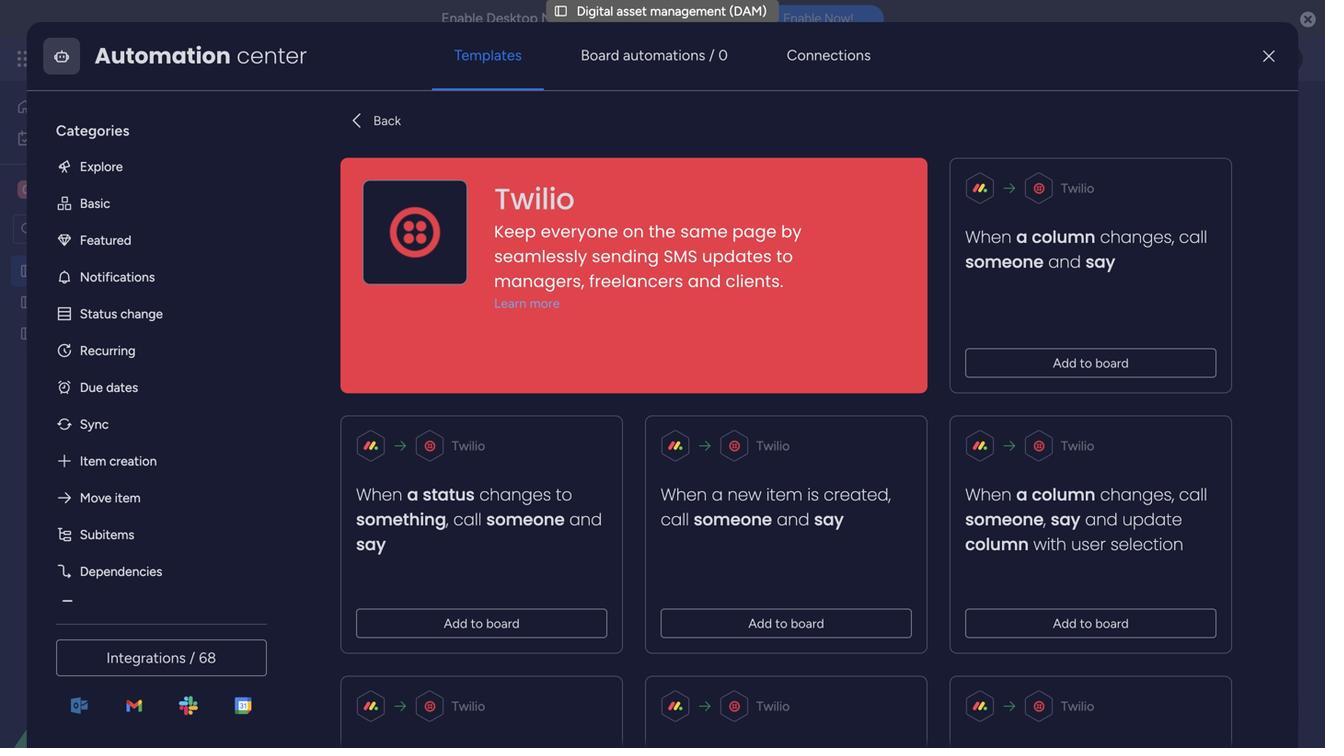 Task type: describe. For each thing, give the bounding box(es) containing it.
workspace selection element
[[17, 179, 148, 201]]

when a column changes, call someone , say and update column with user selection
[[966, 483, 1208, 556]]

add for ,
[[1053, 616, 1077, 631]]

asset inside list box
[[83, 263, 114, 279]]

v2 search image
[[520, 219, 533, 240]]

add for someone and say
[[749, 616, 772, 631]]

collaborative
[[512, 173, 589, 188]]

app banner image twilio image
[[386, 203, 445, 262]]

2 horizontal spatial digital
[[577, 3, 614, 19]]

more inside learn more about this package of templates here: https://youtu.be/9x6_kyyrn_e see more
[[317, 139, 347, 155]]

Numbers field
[[301, 684, 388, 708]]

, for something
[[446, 508, 449, 531]]

2 vertical spatial column
[[966, 533, 1029, 556]]

add for , call
[[444, 616, 468, 631]]

/ inside button
[[190, 650, 195, 667]]

assets
[[103, 181, 145, 198]]

68
[[199, 650, 216, 667]]

when a new item is created, call
[[661, 483, 891, 531]]

status change option
[[41, 295, 259, 332]]

a for when a column changes, call someone and say
[[1017, 225, 1028, 249]]

automate button
[[1154, 166, 1252, 195]]

templates
[[454, 46, 522, 64]]

team workload
[[396, 173, 485, 188]]

status change
[[80, 306, 163, 322]]

filter
[[714, 222, 743, 237]]

integrations / 68 button
[[56, 640, 267, 677]]

to for , call
[[471, 616, 483, 631]]

/ inside button
[[709, 46, 715, 64]]

user
[[1072, 533, 1106, 556]]

due dates option
[[41, 369, 259, 406]]

back
[[374, 113, 401, 128]]

arrow down image
[[749, 218, 771, 241]]

widget
[[454, 221, 494, 237]]

automations
[[623, 46, 706, 64]]

board for ,
[[1096, 616, 1129, 631]]

basic option
[[41, 185, 259, 222]]

management down the featured option
[[117, 263, 193, 279]]

work for monday
[[149, 48, 182, 69]]

add widget
[[427, 221, 494, 237]]

learn more link
[[494, 294, 879, 312]]

categories list box
[[41, 106, 274, 627]]

when a column changes, call someone and say
[[966, 225, 1208, 274]]

0 vertical spatial digital asset management (dam)
[[577, 3, 767, 19]]

enable for enable now!
[[784, 11, 822, 26]]

add to board for , call
[[444, 616, 520, 631]]

add inside add widget popup button
[[427, 221, 451, 237]]

freelancers
[[589, 270, 684, 293]]

updates
[[702, 245, 772, 268]]

management up automations
[[650, 3, 726, 19]]

numbers
[[306, 684, 383, 707]]

board automations / 0 button
[[559, 33, 750, 77]]

add to board for someone and say
[[749, 616, 825, 631]]

learn more about this package of templates here: https://youtu.be/9x6_kyyrn_e see more
[[282, 139, 812, 155]]

team workload button
[[382, 166, 499, 195]]

enable desktop notifications on this computer
[[442, 10, 739, 27]]

learn inside twilio keep everyone on the same page by seamlessly sending sms updates to managers, freelancers and clients. learn more
[[494, 295, 527, 311]]

subitems option
[[41, 516, 259, 553]]

1 vertical spatial (dam)
[[674, 95, 768, 136]]

dapulse close image
[[1301, 11, 1317, 29]]

item
[[80, 453, 106, 469]]

more dots image
[[742, 689, 755, 702]]

workspace image
[[17, 180, 36, 200]]

add to board for and
[[1053, 355, 1129, 371]]

filter button
[[684, 215, 771, 244]]

weeks
[[645, 290, 684, 306]]

sync option
[[41, 406, 259, 443]]

of
[[462, 139, 475, 155]]

back button
[[340, 106, 409, 135]]

add to board button for someone and say
[[661, 609, 912, 638]]

add to board button for , call
[[356, 609, 607, 638]]

when a status changes to something , call someone and say
[[356, 483, 602, 556]]

when for when a new item is created, call
[[661, 483, 707, 507]]

someone inside when a column changes, call someone , say and update column with user selection
[[966, 508, 1044, 531]]

add to board for ,
[[1053, 616, 1129, 631]]

to inside when a status changes to something , call someone and say
[[556, 483, 572, 507]]

integrate
[[1000, 173, 1053, 188]]

main table
[[308, 173, 369, 188]]

seamlessly
[[494, 245, 587, 268]]

sync
[[80, 416, 109, 432]]

call inside when a column changes, call someone , say and update column with user selection
[[1179, 483, 1208, 507]]

Search in workspace field
[[39, 219, 154, 240]]

february
[[332, 328, 385, 343]]

digital inside list box
[[43, 263, 80, 279]]

asset up package
[[379, 95, 457, 136]]

keep
[[494, 220, 536, 243]]

add for and
[[1053, 355, 1077, 371]]

2 vertical spatial digital asset management (dam)
[[43, 263, 233, 279]]

main table button
[[279, 166, 382, 195]]

connections
[[787, 46, 871, 64]]

monday work management
[[82, 48, 286, 69]]

learn inside learn more about this package of templates here: https://youtu.be/9x6_kyyrn_e see more
[[282, 139, 314, 155]]

status
[[423, 483, 475, 507]]

creative for creative assets
[[42, 181, 100, 198]]

recurring option
[[41, 332, 259, 369]]

notifications inside 'option'
[[80, 269, 155, 285]]

see
[[757, 139, 779, 154]]

recurring
[[80, 343, 136, 358]]

managers,
[[494, 270, 585, 293]]

list box containing digital asset management (dam)
[[0, 252, 235, 598]]

enable for enable desktop notifications on this computer
[[442, 10, 483, 27]]

automation
[[95, 40, 231, 71]]

to inside twilio keep everyone on the same page by seamlessly sending sms updates to managers, freelancers and clients. learn more
[[777, 245, 793, 268]]

status
[[80, 306, 117, 322]]

explore option
[[41, 148, 259, 185]]

lottie animation image
[[0, 563, 235, 749]]

here:
[[539, 139, 568, 155]]

angle down image
[[363, 223, 372, 236]]

creation
[[109, 453, 157, 469]]

value
[[526, 625, 558, 640]]

new
[[286, 222, 313, 237]]

computer
[[676, 10, 739, 27]]

0
[[719, 46, 728, 64]]

the
[[649, 220, 676, 243]]

board automations / 0
[[581, 46, 728, 64]]

to for ,
[[1080, 616, 1093, 631]]

board for , call
[[486, 616, 520, 631]]

dependencies
[[80, 564, 162, 579]]

more dots image
[[742, 291, 755, 305]]

integrate button
[[968, 161, 1147, 200]]

Battery field
[[561, 684, 631, 708]]

1 horizontal spatial digital
[[280, 95, 372, 136]]

is
[[808, 483, 819, 507]]

when for when a status changes to something , call someone and say
[[356, 483, 403, 507]]

board
[[581, 46, 620, 64]]

, for someone
[[1044, 508, 1046, 531]]

website
[[43, 326, 91, 342]]

templates
[[478, 139, 536, 155]]

item inside "when a new item is created, call"
[[767, 483, 803, 507]]

automate
[[1187, 173, 1245, 188]]

page
[[733, 220, 777, 243]]

column for ,
[[1032, 483, 1096, 507]]

work for my
[[63, 130, 91, 146]]

asset inside button
[[316, 222, 347, 237]]

add widget button
[[393, 215, 502, 244]]

Digital asset management (DAM) field
[[275, 95, 772, 136]]

public board image for digital asset management (dam)
[[19, 262, 37, 280]]

notifications option
[[41, 259, 259, 295]]

c
[[22, 182, 31, 197]]

to for and
[[1080, 355, 1093, 371]]

my work link
[[11, 123, 224, 153]]

created,
[[824, 483, 891, 507]]

column for and
[[1032, 225, 1096, 249]]

when for when a column changes, call someone and say
[[966, 225, 1012, 249]]



Task type: locate. For each thing, give the bounding box(es) containing it.
1 vertical spatial creative
[[43, 295, 92, 310]]

no
[[505, 625, 522, 640]]

digital asset management (dam) up templates
[[280, 95, 768, 136]]

someone inside when a status changes to something , call someone and say
[[486, 508, 565, 531]]

say inside when a column changes, call someone , say and update column with user selection
[[1051, 508, 1081, 531]]

Search field
[[533, 217, 589, 242]]

0 vertical spatial creative
[[42, 181, 100, 198]]

creative up website
[[43, 295, 92, 310]]

1 vertical spatial digital asset management (dam)
[[280, 95, 768, 136]]

0 vertical spatial learn
[[282, 139, 314, 155]]

1 , from the left
[[446, 508, 449, 531]]

twilio
[[494, 178, 575, 219], [1061, 180, 1095, 196], [452, 438, 485, 454], [757, 438, 790, 454], [1061, 438, 1095, 454], [452, 699, 485, 714], [757, 699, 790, 714], [1061, 699, 1095, 714]]

1 vertical spatial /
[[190, 650, 195, 667]]

call inside when a status changes to something , call someone and say
[[453, 508, 482, 531]]

1 horizontal spatial workload
[[430, 173, 485, 188]]

creative inside workspace selection element
[[42, 181, 100, 198]]

john smith image
[[1274, 44, 1304, 74]]

more up main table button
[[317, 139, 347, 155]]

someone and say
[[694, 508, 844, 531]]

enable left now!
[[784, 11, 822, 26]]

changes, for when a column changes, call someone and say
[[1101, 225, 1175, 249]]

my work option
[[11, 123, 224, 153]]

learn
[[282, 139, 314, 155], [494, 295, 527, 311]]

today
[[585, 290, 620, 306]]

more down managers,
[[530, 295, 560, 311]]

a for when a new item is created, call
[[712, 483, 723, 507]]

a inside "when a new item is created, call"
[[712, 483, 723, 507]]

0 vertical spatial notifications
[[542, 10, 622, 27]]

call
[[1179, 225, 1208, 249], [1179, 483, 1208, 507], [453, 508, 482, 531], [661, 508, 689, 531]]

(dam) up the redesign
[[196, 263, 233, 279]]

someone down new
[[694, 508, 772, 531]]

0 horizontal spatial enable
[[442, 10, 483, 27]]

column up with
[[1032, 483, 1096, 507]]

workload inside field
[[306, 286, 387, 309]]

asset up creative requests
[[83, 263, 114, 279]]

lottie animation element
[[0, 563, 235, 749]]

a inside when a status changes to something , call someone and say
[[407, 483, 418, 507]]

everyone
[[541, 220, 618, 243]]

1 horizontal spatial item
[[767, 483, 803, 507]]

item right 'move'
[[115, 490, 141, 506]]

2 , from the left
[[1044, 508, 1046, 531]]

changes, for when a column changes, call someone , say and update column with user selection
[[1101, 483, 1175, 507]]

, up with
[[1044, 508, 1046, 531]]

when inside when a column changes, call someone and say
[[966, 225, 1012, 249]]

someone up with
[[966, 508, 1044, 531]]

changes, down automate button in the top of the page
[[1101, 225, 1175, 249]]

0 horizontal spatial digital
[[43, 263, 80, 279]]

digital asset management (dam) up automations
[[577, 3, 767, 19]]

learn up main
[[282, 139, 314, 155]]

add to board
[[1053, 355, 1129, 371], [444, 616, 520, 631], [749, 616, 825, 631], [1053, 616, 1129, 631]]

my
[[42, 130, 60, 146]]

public board image left website
[[19, 325, 37, 343]]

1 vertical spatial notifications
[[80, 269, 155, 285]]

1 vertical spatial public board image
[[19, 294, 37, 311]]

package
[[411, 139, 459, 155]]

homepage
[[94, 326, 155, 342]]

asset up board automations / 0 button
[[617, 3, 647, 19]]

workload inside button
[[430, 173, 485, 188]]

asset right new
[[316, 222, 347, 237]]

requests
[[95, 295, 145, 310]]

collaborative whiteboard
[[512, 173, 660, 188]]

board for someone and say
[[791, 616, 825, 631]]

with
[[1034, 533, 1067, 556]]

1 horizontal spatial enable
[[784, 11, 822, 26]]

creative requests
[[43, 295, 145, 310]]

management
[[650, 3, 726, 19], [186, 48, 286, 69], [464, 95, 667, 136], [117, 263, 193, 279]]

someone
[[966, 250, 1044, 274], [486, 508, 565, 531], [694, 508, 772, 531], [966, 508, 1044, 531]]

2 vertical spatial digital
[[43, 263, 80, 279]]

public board image for website homepage redesign
[[19, 325, 37, 343]]

notifications up requests
[[80, 269, 155, 285]]

enable now! button
[[753, 5, 884, 32]]

clients.
[[726, 270, 784, 293]]

when inside when a status changes to something , call someone and say
[[356, 483, 403, 507]]

0 horizontal spatial more
[[317, 139, 347, 155]]

,
[[446, 508, 449, 531], [1044, 508, 1046, 531]]

integrations / 68
[[106, 650, 216, 667]]

creative for creative requests
[[43, 295, 92, 310]]

https://youtu.be/9x6_kyyrn_e
[[571, 139, 748, 155]]

work right my
[[63, 130, 91, 146]]

1 vertical spatial learn
[[494, 295, 527, 311]]

public board image left creative requests
[[19, 294, 37, 311]]

, down the status
[[446, 508, 449, 531]]

a for when a column changes, call someone , say and update column with user selection
[[1017, 483, 1028, 507]]

board for and
[[1096, 355, 1129, 371]]

1 vertical spatial work
[[63, 130, 91, 146]]

featured
[[80, 232, 131, 248]]

/ left 68
[[190, 650, 195, 667]]

2 vertical spatial (dam)
[[196, 263, 233, 279]]

new asset button
[[279, 215, 354, 244]]

a for when a status changes to something , call someone and say
[[407, 483, 418, 507]]

main
[[308, 173, 335, 188]]

person
[[628, 222, 668, 237]]

1 vertical spatial more
[[530, 295, 560, 311]]

work right monday
[[149, 48, 182, 69]]

new asset
[[286, 222, 347, 237]]

1 enable from the left
[[442, 10, 483, 27]]

integrations
[[106, 650, 186, 667]]

column left with
[[966, 533, 1029, 556]]

1 vertical spatial column
[[1032, 483, 1096, 507]]

public board image for creative requests
[[19, 294, 37, 311]]

move
[[80, 490, 112, 506]]

when inside when a column changes, call someone , say and update column with user selection
[[966, 483, 1012, 507]]

0 horizontal spatial notifications
[[80, 269, 155, 285]]

add to board button
[[966, 348, 1217, 378], [356, 609, 607, 638], [661, 609, 912, 638], [966, 609, 1217, 638]]

add to board button for ,
[[966, 609, 1217, 638]]

basic
[[80, 195, 110, 211]]

(dam)
[[730, 3, 767, 19], [674, 95, 768, 136], [196, 263, 233, 279]]

, inside when a column changes, call someone , say and update column with user selection
[[1044, 508, 1046, 531]]

item
[[767, 483, 803, 507], [115, 490, 141, 506]]

0 horizontal spatial /
[[190, 650, 195, 667]]

notifications up the board
[[542, 10, 622, 27]]

move item option
[[41, 479, 259, 516]]

enable up the templates button at the top left of the page
[[442, 10, 483, 27]]

item creation option
[[41, 443, 259, 479]]

and inside twilio keep everyone on the same page by seamlessly sending sms updates to managers, freelancers and clients. learn more
[[688, 270, 721, 293]]

0 vertical spatial work
[[149, 48, 182, 69]]

creative assets
[[42, 181, 145, 198]]

1 vertical spatial changes,
[[1101, 483, 1175, 507]]

someone down integrate
[[966, 250, 1044, 274]]

1 horizontal spatial /
[[709, 46, 715, 64]]

changes, inside when a column changes, call someone , say and update column with user selection
[[1101, 483, 1175, 507]]

workload
[[430, 173, 485, 188], [306, 286, 387, 309]]

call inside when a column changes, call someone and say
[[1179, 225, 1208, 249]]

changes,
[[1101, 225, 1175, 249], [1101, 483, 1175, 507]]

a inside when a column changes, call someone and say
[[1017, 225, 1028, 249]]

digital up about on the left of page
[[280, 95, 372, 136]]

center
[[237, 40, 307, 71]]

(dam) left enable now! at the top of page
[[730, 3, 767, 19]]

3 public board image from the top
[[19, 325, 37, 343]]

1 horizontal spatial more
[[530, 295, 560, 311]]

on
[[625, 10, 644, 27]]

no value
[[505, 625, 558, 640]]

0 vertical spatial changes,
[[1101, 225, 1175, 249]]

desktop
[[487, 10, 538, 27]]

to for someone and say
[[776, 616, 788, 631]]

creative down explore
[[42, 181, 100, 198]]

0 horizontal spatial item
[[115, 490, 141, 506]]

public board image down workspace image
[[19, 262, 37, 280]]

selection
[[1111, 533, 1184, 556]]

enable
[[442, 10, 483, 27], [784, 11, 822, 26]]

whiteboard
[[592, 173, 660, 188]]

list box
[[0, 252, 235, 598]]

monday
[[82, 48, 145, 69]]

option
[[0, 255, 235, 258]]

new
[[728, 483, 762, 507]]

2 changes, from the top
[[1101, 483, 1175, 507]]

(dam) inside list box
[[196, 263, 233, 279]]

1 vertical spatial digital
[[280, 95, 372, 136]]

1 public board image from the top
[[19, 262, 37, 280]]

/ left 0
[[709, 46, 715, 64]]

and inside when a column changes, call someone and say
[[1049, 250, 1081, 274]]

sms
[[664, 245, 698, 268]]

twilio keep everyone on the same page by seamlessly sending sms updates to managers, freelancers and clients. learn more
[[494, 178, 802, 311]]

creative inside list box
[[43, 295, 92, 310]]

and
[[1049, 250, 1081, 274], [688, 270, 721, 293], [569, 508, 602, 531], [777, 508, 810, 531], [1086, 508, 1118, 531]]

0 vertical spatial more
[[317, 139, 347, 155]]

1 horizontal spatial ,
[[1044, 508, 1046, 531]]

learn down managers,
[[494, 295, 527, 311]]

0 vertical spatial (dam)
[[730, 3, 767, 19]]

0 horizontal spatial learn
[[282, 139, 314, 155]]

item left is
[[767, 483, 803, 507]]

work
[[149, 48, 182, 69], [63, 130, 91, 146]]

work inside 'option'
[[63, 130, 91, 146]]

1 horizontal spatial learn
[[494, 295, 527, 311]]

management up here:
[[464, 95, 667, 136]]

when inside "when a new item is created, call"
[[661, 483, 707, 507]]

someone down changes
[[486, 508, 565, 531]]

item inside move item option
[[115, 490, 141, 506]]

team
[[396, 173, 427, 188]]

someone inside when a column changes, call someone and say
[[966, 250, 1044, 274]]

categories
[[56, 122, 129, 139]]

select product image
[[17, 50, 35, 68]]

digital asset management (dam)
[[577, 3, 767, 19], [280, 95, 768, 136], [43, 263, 233, 279]]

management left see plans icon
[[186, 48, 286, 69]]

same
[[681, 220, 728, 243]]

digital up creative requests
[[43, 263, 80, 279]]

and inside when a column changes, call someone , say and update column with user selection
[[1086, 508, 1118, 531]]

0 vertical spatial public board image
[[19, 262, 37, 280]]

connections button
[[765, 33, 893, 77]]

this
[[647, 10, 672, 27]]

about
[[350, 139, 383, 155]]

0 horizontal spatial workload
[[306, 286, 387, 309]]

say inside when a column changes, call someone and say
[[1086, 250, 1116, 274]]

0 vertical spatial /
[[709, 46, 715, 64]]

asset
[[617, 3, 647, 19], [379, 95, 457, 136], [316, 222, 347, 237], [83, 263, 114, 279]]

column inside when a column changes, call someone and say
[[1032, 225, 1096, 249]]

a inside when a column changes, call someone , say and update column with user selection
[[1017, 483, 1028, 507]]

changes, up update
[[1101, 483, 1175, 507]]

and inside when a status changes to something , call someone and say
[[569, 508, 602, 531]]

call inside "when a new item is created, call"
[[661, 508, 689, 531]]

2 public board image from the top
[[19, 294, 37, 311]]

0 vertical spatial digital
[[577, 3, 614, 19]]

when
[[966, 225, 1012, 249], [356, 483, 403, 507], [661, 483, 707, 507], [966, 483, 1012, 507]]

, inside when a status changes to something , call someone and say
[[446, 508, 449, 531]]

enable now!
[[784, 11, 854, 26]]

dependencies option
[[41, 553, 259, 590]]

templates button
[[432, 33, 544, 77]]

dates
[[106, 380, 138, 395]]

workload down of on the top left
[[430, 173, 485, 188]]

changes, inside when a column changes, call someone and say
[[1101, 225, 1175, 249]]

add to board button for and
[[966, 348, 1217, 378]]

my work
[[42, 130, 91, 146]]

1 vertical spatial workload
[[306, 286, 387, 309]]

Workload field
[[301, 286, 391, 310]]

redesign
[[158, 326, 208, 342]]

digital asset management (dam) down the featured option
[[43, 263, 233, 279]]

0 vertical spatial workload
[[430, 173, 485, 188]]

person button
[[599, 215, 679, 244]]

more inside twilio keep everyone on the same page by seamlessly sending sms updates to managers, freelancers and clients. learn more
[[530, 295, 560, 311]]

digital
[[577, 3, 614, 19], [280, 95, 372, 136], [43, 263, 80, 279]]

0 horizontal spatial ,
[[446, 508, 449, 531]]

public board image
[[19, 262, 37, 280], [19, 294, 37, 311], [19, 325, 37, 343]]

say inside when a status changes to something , call someone and say
[[356, 533, 386, 556]]

1 horizontal spatial work
[[149, 48, 182, 69]]

0 vertical spatial column
[[1032, 225, 1096, 249]]

see plans image
[[305, 49, 322, 69]]

digital left on
[[577, 3, 614, 19]]

sending
[[592, 245, 659, 268]]

featured option
[[41, 222, 259, 259]]

update
[[1123, 508, 1183, 531]]

workload up february
[[306, 286, 387, 309]]

1 changes, from the top
[[1101, 225, 1175, 249]]

twilio inside twilio keep everyone on the same page by seamlessly sending sms updates to managers, freelancers and clients. learn more
[[494, 178, 575, 219]]

enable inside enable now! button
[[784, 11, 822, 26]]

categories heading
[[41, 106, 259, 148]]

2 vertical spatial public board image
[[19, 325, 37, 343]]

when for when a column changes, call someone , say and update column with user selection
[[966, 483, 1012, 507]]

0 horizontal spatial work
[[63, 130, 91, 146]]

2 enable from the left
[[784, 11, 822, 26]]

website homepage redesign
[[43, 326, 208, 342]]

(dam) up the see
[[674, 95, 768, 136]]

column down integrate button
[[1032, 225, 1096, 249]]

see more link
[[755, 137, 814, 156]]

1 horizontal spatial notifications
[[542, 10, 622, 27]]

by
[[781, 220, 802, 243]]



Task type: vqa. For each thing, say whether or not it's contained in the screenshot.
When a column changes, call someone , say and update column with user selection
yes



